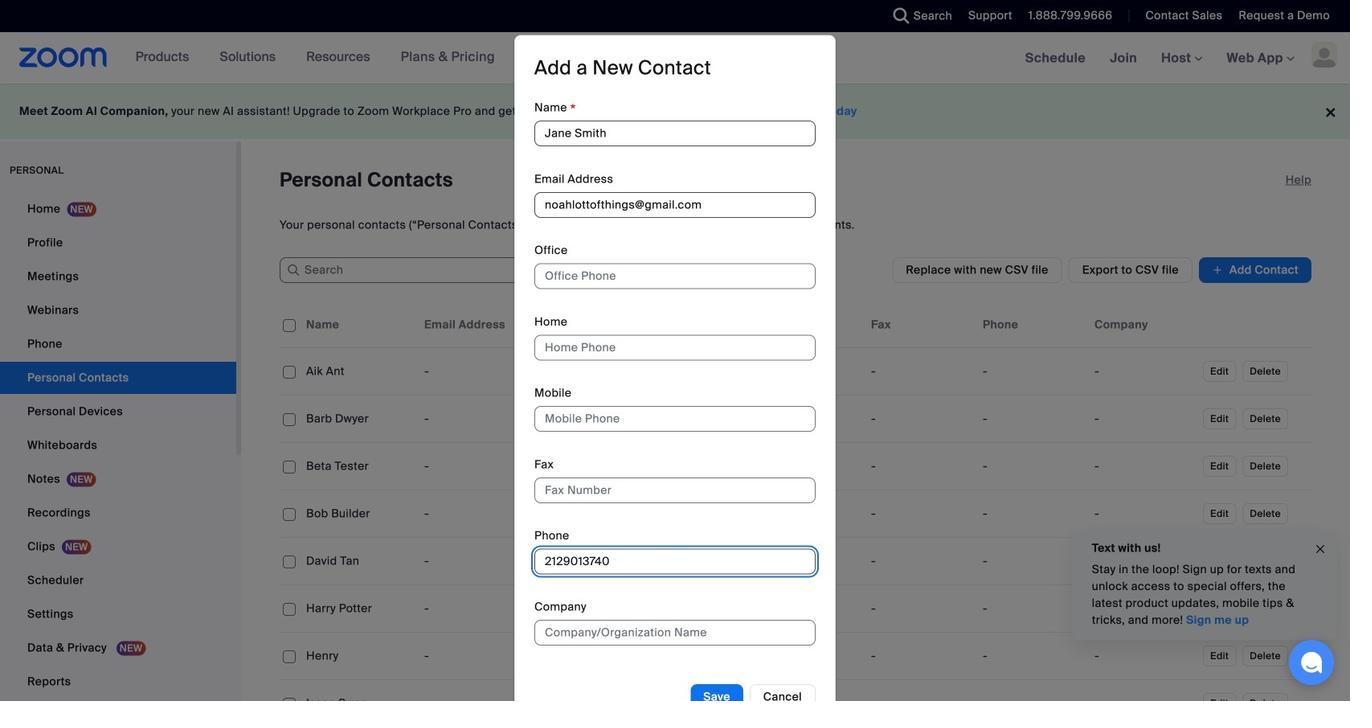 Task type: locate. For each thing, give the bounding box(es) containing it.
banner
[[0, 32, 1351, 85]]

add image
[[1213, 262, 1224, 278]]

cell
[[300, 355, 418, 388], [418, 355, 530, 388], [530, 355, 642, 388], [642, 355, 753, 388], [753, 355, 865, 388], [865, 355, 977, 388], [977, 355, 1089, 388], [1089, 355, 1201, 388], [300, 403, 418, 435], [418, 403, 530, 435], [530, 403, 642, 435], [642, 403, 753, 435], [753, 403, 865, 435], [865, 403, 977, 435], [977, 403, 1089, 435], [1089, 403, 1201, 435], [300, 450, 418, 482], [418, 450, 530, 482], [530, 450, 642, 482], [642, 450, 753, 482], [753, 450, 865, 482], [865, 450, 977, 482], [977, 450, 1089, 482], [1089, 450, 1201, 482], [300, 498, 418, 530], [418, 498, 530, 530], [530, 498, 642, 530], [642, 498, 753, 530], [753, 498, 865, 530], [865, 498, 977, 530], [977, 498, 1089, 530], [1089, 498, 1201, 530], [300, 545, 418, 577], [418, 545, 530, 577], [530, 545, 642, 577], [642, 545, 753, 577], [753, 545, 865, 577], [865, 545, 977, 577], [977, 545, 1089, 577], [1089, 545, 1201, 577], [300, 593, 418, 625], [418, 593, 530, 625], [530, 593, 642, 625], [642, 593, 753, 625], [753, 593, 865, 625], [865, 593, 977, 625], [977, 593, 1089, 625], [1089, 593, 1201, 625], [300, 640, 418, 672], [418, 640, 530, 672], [530, 640, 642, 672], [642, 640, 753, 672], [753, 640, 865, 672], [865, 640, 977, 672], [977, 640, 1089, 672], [1089, 640, 1201, 672], [530, 680, 642, 701], [865, 680, 977, 701], [977, 680, 1089, 701], [1089, 680, 1201, 701], [300, 688, 418, 701], [418, 688, 530, 701], [642, 688, 753, 701], [753, 688, 865, 701]]

First and Last Name text field
[[535, 121, 816, 146]]

footer
[[0, 84, 1351, 139]]

application
[[280, 302, 1312, 701]]

heading
[[535, 56, 712, 80]]

dialog
[[515, 35, 836, 701]]

Mobile Phone text field
[[535, 406, 816, 432]]



Task type: describe. For each thing, give the bounding box(es) containing it.
meetings navigation
[[1014, 32, 1351, 85]]

Company/Organization Name text field
[[535, 620, 816, 646]]

personal menu menu
[[0, 193, 236, 700]]

open chat image
[[1301, 651, 1324, 674]]

Main Number text field
[[535, 549, 816, 575]]

product information navigation
[[107, 32, 507, 84]]

Office Phone text field
[[535, 263, 816, 289]]

Search Contacts Input text field
[[280, 257, 521, 283]]

Home Phone text field
[[535, 335, 816, 360]]

Fax Number text field
[[535, 477, 816, 503]]

close image
[[1315, 540, 1328, 559]]

Email text field
[[535, 192, 816, 218]]



Task type: vqa. For each thing, say whether or not it's contained in the screenshot.
Profile picture
no



